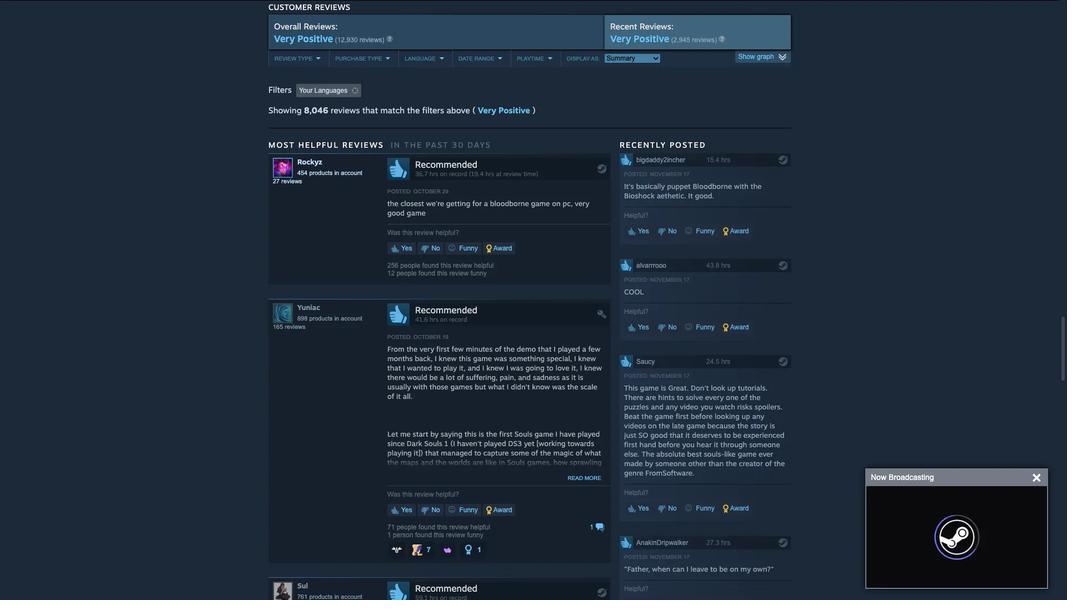 Task type: locate. For each thing, give the bounding box(es) containing it.
0 horizontal spatial very
[[420, 345, 434, 353]]

account inside rockyz 454 products in account 27 reviews
[[341, 169, 362, 176]]

award up 24.5 hrs
[[729, 323, 749, 331]]

it up "see"
[[559, 524, 564, 533]]

funny inside 256 people found this review helpful 12 people found this review funny
[[471, 269, 487, 277]]

0 vertical spatial up
[[728, 383, 736, 392]]

1 recommended from the top
[[415, 159, 478, 170]]

very for recent reviews:
[[610, 33, 631, 44]]

november inside posted: november 17 it's basically puppet bloodborne with the bioshock aethetic. it good.
[[650, 171, 682, 177]]

yes up alvarrrooo at the right top of the page
[[637, 227, 649, 235]]

4 17 from the top
[[684, 554, 690, 560]]

2 reviews) from the left
[[692, 36, 717, 44]]

reviews: inside overall reviews: very positive (12,930 reviews)
[[304, 21, 338, 32]]

1 vertical spatial october
[[413, 334, 441, 340]]

2 record from the top
[[449, 316, 467, 323]]

17 inside posted: november 17 "father, when can i leave to be on my own?"
[[684, 554, 690, 560]]

products inside sul 761 products in account
[[309, 594, 333, 600]]

products
[[309, 169, 333, 176], [309, 315, 333, 322], [309, 594, 333, 600]]

1 reviews: from the left
[[304, 21, 338, 32]]

0 vertical spatial be
[[430, 373, 438, 382]]

posted: november 17 "father, when can i leave to be on my own?"
[[624, 554, 774, 574]]

3 products from the top
[[309, 594, 333, 600]]

1 november from the top
[[650, 171, 682, 177]]

1 vertical spatial are
[[473, 458, 483, 467]]

0 vertical spatial was
[[387, 229, 401, 237]]

touch up world.
[[461, 524, 480, 533]]

you up morning.
[[549, 552, 562, 561]]

reviews) right (2,945
[[692, 36, 717, 44]]

those
[[430, 382, 448, 391]]

visualizing
[[514, 467, 548, 476]]

first inside from the very first few minutes of the demo that i played a few months back, i knew this game was something special, i knew that i wanted to play it, and i knew i was going to love it, i knew there would be a lot of suffering, pain, and sadness as it is usually with those games but what i didn't know was the scale of it all.
[[436, 345, 450, 353]]

yes link down the bioshock
[[624, 225, 652, 237]]

very right pc,
[[575, 199, 590, 208]]

award link up 24.5 hrs
[[720, 321, 752, 333]]

someone down absolute at bottom
[[655, 459, 686, 468]]

1 horizontal spatial few
[[588, 345, 601, 353]]

positive inside overall reviews: very positive (12,930 reviews)
[[298, 33, 333, 44]]

yes for cool
[[637, 323, 649, 331]]

0 vertical spatial someone
[[749, 440, 780, 449]]

0 horizontal spatial was
[[494, 354, 507, 363]]

products inside yuniac 898 products in account 165 reviews
[[309, 315, 333, 322]]

24.5 hrs
[[707, 358, 731, 366]]

0 vertical spatial products
[[309, 169, 333, 176]]

1 was this review helpful? from the top
[[387, 229, 459, 237]]

0 vertical spatial helpful?
[[436, 229, 459, 237]]

2 was from the top
[[387, 491, 401, 499]]

17 inside posted: november 17 it's basically puppet bloodborne with the bioshock aethetic. it good.
[[684, 171, 690, 177]]

the right the are,
[[419, 467, 430, 476]]

reviews: for recent reviews:
[[640, 21, 674, 32]]

their
[[582, 534, 598, 542]]

recommended inside the "recommended 36.7 hrs on record            (19.4 hrs at review time)"
[[415, 159, 478, 170]]

)
[[533, 105, 536, 115]]

recommended 41.6 hrs on record
[[415, 304, 478, 323]]

2 few from the left
[[588, 345, 601, 353]]

by
[[430, 430, 439, 438], [645, 459, 653, 468]]

a inside there's a real artistry touch in this game, you hear it in the music. you feel it in the world. in the people, you see it in their faces, in how they talk, in what they wear. you touch it in the objects, in the streets, in the walls, in paintings. you breathe it in the air, in the cloudy night, and in the foggy morning.
[[414, 524, 418, 533]]

posted: up it's
[[624, 171, 649, 177]]

17 inside posted: november 17 this game is great. don't look up tutorials. there are hints to solve every one of the puzzles and any video you watch risks spoilers. beat the game first before looking up any videos on the late game because the story is just so good that it deserves to be experienced first hand before you hear it through someone else. the absolute best souls-like game ever made by someone other than the creator of the genre fromsoftware.
[[684, 373, 690, 379]]

this inside there's a real artistry touch in this game, you hear it in the music. you feel it in the world. in the people, you see it in their faces, in how they talk, in what they wear. you touch it in the objects, in the streets, in the walls, in paintings. you breathe it in the air, in the cloudy night, and in the foggy morning.
[[490, 524, 503, 533]]

1 horizontal spatial touch
[[545, 543, 564, 552]]

0 vertical spatial next
[[569, 477, 583, 486]]

0 horizontal spatial reviews)
[[360, 36, 384, 44]]

minutes
[[466, 345, 493, 353]]

be
[[430, 373, 438, 382], [733, 431, 742, 440], [720, 565, 728, 574]]

0 vertical spatial played
[[558, 345, 580, 353]]

i right back,
[[435, 354, 437, 363]]

reviews:
[[304, 21, 338, 32], [640, 21, 674, 32]]

account
[[341, 169, 362, 176], [341, 315, 362, 322], [341, 594, 362, 600]]

was for recommended 41.6 hrs on record
[[387, 491, 401, 499]]

was this review helpful? for recommended 36.7 hrs on record            (19.4 hrs at review time)
[[387, 229, 459, 237]]

so
[[639, 431, 648, 440]]

souls down some
[[507, 458, 525, 467]]

funny link up 256 people found this review helpful 12 people found this review funny
[[445, 242, 481, 254]]

2 vertical spatial what
[[475, 543, 492, 552]]

0 vertical spatial was this review helpful?
[[387, 229, 459, 237]]

0 vertical spatial touch
[[461, 524, 480, 533]]

than
[[709, 459, 724, 468]]

posted: for it's
[[624, 171, 649, 177]]

0 vertical spatial account
[[341, 169, 362, 176]]

genre
[[624, 468, 644, 477]]

0 horizontal spatial it,
[[459, 363, 466, 372]]

reviews
[[342, 140, 384, 149]]

first
[[436, 345, 450, 353], [676, 412, 689, 421], [499, 430, 513, 438], [624, 440, 637, 449]]

people right '256'
[[400, 262, 420, 269]]

reviews: for overall reviews:
[[304, 21, 338, 32]]

1 helpful? from the top
[[624, 212, 649, 219]]

1 horizontal spatial someone
[[749, 440, 780, 449]]

few up play
[[452, 345, 464, 353]]

yes link for cool
[[624, 321, 652, 333]]

feel
[[426, 534, 438, 542]]

what inside from the very first few minutes of the demo that i played a few months back, i knew this game was something special, i knew that i wanted to play it, and i knew i was going to love it, i knew there would be a lot of suffering, pain, and sadness as it is usually with those games but what i didn't know was the scale of it all.
[[488, 382, 505, 391]]

a inside posted: october 29 the closest we're getting for a bloodborne game on pc, very good game
[[484, 199, 488, 208]]

1 horizontal spatial reviews:
[[640, 21, 674, 32]]

they up your
[[387, 467, 402, 476]]

in right reviews
[[391, 140, 401, 149]]

with inside from the very first few minutes of the demo that i played a few months back, i knew this game was something special, i knew that i wanted to play it, and i knew i was going to love it, i knew there would be a lot of suffering, pain, and sadness as it is usually with those games but what i didn't know was the scale of it all.
[[413, 382, 428, 391]]

by inside posted: november 17 this game is great. don't look up tutorials. there are hints to solve every one of the puzzles and any video you watch risks spoilers. beat the game first before looking up any videos on the late game because the story is just so good that it deserves to be experienced first hand before you hear it through someone else. the absolute best souls-like game ever made by someone other than the creator of the genre fromsoftware.
[[645, 459, 653, 468]]

award for it's basically puppet bloodborne with the bioshock aethetic. it good.
[[729, 227, 749, 235]]

1 account from the top
[[341, 169, 362, 176]]

solve
[[686, 393, 703, 402]]

2 type from the left
[[368, 55, 382, 62]]

it up souls-
[[714, 440, 719, 449]]

didn't
[[511, 382, 530, 391]]

reviews) inside recent reviews: very positive (2,945 reviews)
[[692, 36, 717, 44]]

0 vertical spatial are
[[646, 393, 656, 402]]

2 vertical spatial you
[[549, 552, 562, 561]]

posted: for "father,
[[624, 554, 649, 560]]

positive for recent
[[634, 33, 670, 44]]

recommended for recommended 36.7 hrs on record            (19.4 hrs at review time)
[[415, 159, 478, 170]]

1 helpful? from the top
[[436, 229, 459, 237]]

1 vertical spatial was
[[387, 491, 401, 499]]

3 recommended from the top
[[415, 583, 478, 594]]

november inside posted: november 17 "father, when can i leave to be on my own?"
[[650, 554, 682, 560]]

0 horizontal spatial reviews:
[[304, 21, 338, 32]]

found inside 1 1 person found this review funny
[[415, 531, 432, 539]]

i
[[554, 345, 556, 353], [435, 354, 437, 363], [574, 354, 576, 363], [403, 363, 405, 372], [482, 363, 484, 372], [506, 363, 508, 372], [580, 363, 582, 372], [507, 382, 509, 391], [556, 430, 558, 438], [687, 565, 689, 574]]

1 horizontal spatial you
[[531, 543, 543, 552]]

on
[[440, 170, 447, 178], [552, 199, 561, 208], [440, 316, 447, 323], [648, 421, 657, 430], [730, 565, 739, 574]]

3 account from the top
[[341, 594, 362, 600]]

2 october from the top
[[413, 334, 441, 340]]

helpful? for this game is great. don't look up tutorials. there are hints to solve every one of the puzzles and any video you watch risks spoilers. beat the game first before looking up any videos on the late game because the story is just so good that it deserves to be experienced first hand before you hear it through someone else. the absolute best souls-like game ever made by someone other than the creator of the genre fromsoftware.
[[624, 489, 649, 497]]

2 vertical spatial be
[[720, 565, 728, 574]]

1 horizontal spatial was
[[511, 363, 524, 372]]

you up people,
[[528, 524, 540, 533]]

the left story
[[738, 421, 749, 430]]

playing
[[387, 448, 412, 457]]

1 vertical spatial by
[[645, 459, 653, 468]]

1 record from the top
[[449, 170, 467, 178]]

of up games
[[457, 373, 464, 382]]

3 17 from the top
[[684, 373, 690, 379]]

1 was from the top
[[387, 229, 401, 237]]

i inside posted: november 17 "father, when can i leave to be on my own?"
[[687, 565, 689, 574]]

someone
[[749, 440, 780, 449], [655, 459, 686, 468]]

i up suffering,
[[482, 363, 484, 372]]

hear inside there's a real artistry touch in this game, you hear it in the music. you feel it in the world. in the people, you see it in their faces, in how they talk, in what they wear. you touch it in the objects, in the streets, in the walls, in paintings. you breathe it in the air, in the cloudy night, and in the foggy morning.
[[542, 524, 557, 533]]

record inside the "recommended 36.7 hrs on record            (19.4 hrs at review time)"
[[449, 170, 467, 178]]

15.4
[[707, 156, 720, 164]]

november inside posted: november 17 cool
[[650, 277, 682, 283]]

we're
[[426, 199, 444, 208]]

helpful? up 71 people found this review helpful
[[436, 491, 459, 499]]

you down real
[[411, 534, 424, 542]]

0 horizontal spatial by
[[430, 430, 439, 438]]

recommended for recommended 41.6 hrs on record
[[415, 304, 478, 316]]

alvarrrooo
[[637, 262, 667, 269]]

match
[[381, 105, 405, 115]]

by right start
[[430, 430, 439, 438]]

this inside let me start by saying this is the first souls game i have played since dark souls 1 (i haven't played ds3 yet [working towards playing it]) that managed to capture some of the magic of what the maps and the worlds are like in souls games, how sprawling they are, the constant imagining and visualizing of the map in your head and the constant work towards finding the next shortcut, the next door that will open to you, p.
[[465, 430, 477, 438]]

october for posted: october 29 the closest we're getting for a bloodborne game on pc, very good game
[[413, 188, 441, 194]]

funny inside 1 1 person found this review funny
[[467, 531, 484, 539]]

absolute
[[657, 450, 685, 458]]

1 horizontal spatial towards
[[568, 439, 594, 448]]

posted: inside posted: november 17 "father, when can i leave to be on my own?"
[[624, 554, 649, 560]]

1 vertical spatial next
[[433, 486, 447, 495]]

2 recommended from the top
[[415, 304, 478, 316]]

some
[[511, 448, 529, 457]]

hrs
[[721, 156, 731, 164], [430, 170, 438, 178], [486, 170, 494, 178], [721, 262, 731, 269], [430, 316, 438, 323], [721, 358, 731, 366], [721, 539, 731, 547]]

sul 761 products in account
[[297, 581, 362, 600]]

months
[[387, 354, 413, 363]]

type
[[298, 55, 313, 62], [368, 55, 382, 62]]

yes link up saucy
[[624, 321, 652, 333]]

helpful for 71 people found this review helpful
[[471, 524, 490, 531]]

1 vertical spatial funny
[[467, 531, 484, 539]]

165
[[273, 323, 283, 330]]

now broadcasting
[[871, 473, 934, 482]]

1 reviews) from the left
[[360, 36, 384, 44]]

4 november from the top
[[650, 554, 682, 560]]

4 helpful? from the top
[[624, 585, 649, 593]]

rockyz 454 products in account 27 reviews
[[273, 157, 362, 184]]

1 vertical spatial hear
[[542, 524, 557, 533]]

17 inside posted: november 17 cool
[[684, 277, 690, 283]]

0 horizontal spatial hear
[[542, 524, 557, 533]]

overall reviews: very positive (12,930 reviews)
[[274, 21, 384, 44]]

1 horizontal spatial are
[[646, 393, 656, 402]]

yes up saucy
[[637, 323, 649, 331]]

in
[[391, 140, 401, 149], [491, 534, 497, 542]]

1 inside let me start by saying this is the first souls game i have played since dark souls 1 (i haven't played ds3 yet [working towards playing it]) that managed to capture some of the magic of what the maps and the worlds are like in souls games, how sprawling they are, the constant imagining and visualizing of the map in your head and the constant work towards finding the next shortcut, the next door that will open to you, p.
[[445, 439, 449, 448]]

october inside posted: october 29 the closest we're getting for a bloodborne game on pc, very good game
[[413, 188, 441, 194]]

as
[[562, 373, 569, 382]]

have
[[560, 430, 576, 438]]

1 horizontal spatial very
[[575, 199, 590, 208]]

review inside 1 1 person found this review funny
[[446, 531, 465, 539]]

2 helpful? from the top
[[624, 308, 649, 316]]

1 vertical spatial towards
[[501, 477, 528, 486]]

1 october from the top
[[413, 188, 441, 194]]

2 vertical spatial account
[[341, 594, 362, 600]]

head
[[405, 477, 421, 486]]

2 horizontal spatial be
[[733, 431, 742, 440]]

account inside yuniac 898 products in account 165 reviews
[[341, 315, 362, 322]]

and down hints
[[651, 402, 664, 411]]

breathe
[[564, 552, 590, 561]]

1 type from the left
[[298, 55, 313, 62]]

be inside posted: november 17 this game is great. don't look up tutorials. there are hints to solve every one of the puzzles and any video you watch risks spoilers. beat the game first before looking up any videos on the late game because the story is just so good that it deserves to be experienced first hand before you hear it through someone else. the absolute best souls-like game ever made by someone other than the creator of the genre fromsoftware.
[[733, 431, 742, 440]]

funny up "43.8"
[[694, 227, 715, 235]]

funny link for it's
[[682, 225, 718, 237]]

i right can
[[687, 565, 689, 574]]

award link for this game is great. don't look up tutorials. there are hints to solve every one of the puzzles and any video you watch risks spoilers. beat the game first before looking up any videos on the late game because the story is just so good that it deserves to be experienced first hand before you hear it through someone else. the absolute best souls-like game ever made by someone other than the creator of the genre fromsoftware.
[[720, 502, 752, 515]]

helpful? down "father, at the bottom right of the page
[[624, 585, 649, 593]]

0 horizontal spatial good
[[387, 208, 405, 217]]

0 horizontal spatial how
[[417, 543, 431, 552]]

1 horizontal spatial in
[[491, 534, 497, 542]]

2 horizontal spatial very
[[610, 33, 631, 44]]

open
[[496, 486, 513, 495]]

played inside from the very first few minutes of the demo that i played a few months back, i knew this game was something special, i knew that i wanted to play it, and i knew i was going to love it, i knew there would be a lot of suffering, pain, and sadness as it is usually with those games but what i didn't know was the scale of it all.
[[558, 345, 580, 353]]

1 17 from the top
[[684, 171, 690, 177]]

helpful inside 256 people found this review helpful 12 people found this review funny
[[474, 262, 494, 269]]

experienced
[[744, 431, 785, 440]]

it left deserves
[[686, 431, 690, 440]]

41.6
[[415, 316, 428, 323]]

yes for it's basically puppet bloodborne with the bioshock aethetic. it good.
[[637, 227, 649, 235]]

game up the 'creator'
[[738, 450, 757, 458]]

on left pc,
[[552, 199, 561, 208]]

2 horizontal spatial was
[[552, 382, 565, 391]]

towards down have
[[568, 439, 594, 448]]

with down would
[[413, 382, 428, 391]]

before
[[691, 412, 713, 421], [659, 440, 680, 449]]

air,
[[401, 562, 410, 571]]

funny link up "24.5"
[[682, 321, 718, 333]]

3 helpful? from the top
[[624, 489, 649, 497]]

any
[[666, 402, 678, 411], [752, 412, 765, 421]]

people for 71
[[397, 524, 417, 531]]

0 horizontal spatial be
[[430, 373, 438, 382]]

review inside the "recommended 36.7 hrs on record            (19.4 hrs at review time)"
[[503, 170, 522, 178]]

0 vertical spatial what
[[488, 382, 505, 391]]

29
[[442, 188, 449, 194]]

type right purchase
[[368, 55, 382, 62]]

cool
[[624, 287, 644, 296]]

898
[[297, 315, 308, 322]]

you
[[411, 534, 424, 542], [531, 543, 543, 552], [549, 552, 562, 561]]

up up one
[[728, 383, 736, 392]]

posted: for this
[[624, 373, 649, 379]]

any up story
[[752, 412, 765, 421]]

be inside from the very first few minutes of the demo that i played a few months back, i knew this game was something special, i knew that i wanted to play it, and i knew i was going to love it, i knew there would be a lot of suffering, pain, and sadness as it is usually with those games but what i didn't know was the scale of it all.
[[430, 373, 438, 382]]

going
[[526, 363, 545, 372]]

0 vertical spatial you
[[411, 534, 424, 542]]

1 vertical spatial helpful
[[471, 524, 490, 531]]

november for cool
[[650, 277, 682, 283]]

something
[[509, 354, 545, 363]]

0 horizontal spatial with
[[413, 382, 428, 391]]

games,
[[527, 458, 552, 467]]

recommended for recommended
[[415, 583, 478, 594]]

1 vertical spatial someone
[[655, 459, 686, 468]]

looking
[[715, 412, 740, 421]]

1 horizontal spatial they
[[434, 543, 448, 552]]

this inside 1 1 person found this review funny
[[434, 531, 444, 539]]

they
[[387, 467, 402, 476], [434, 543, 448, 552], [494, 543, 509, 552]]

but
[[475, 382, 486, 391]]

2 account from the top
[[341, 315, 362, 322]]

like inside posted: november 17 this game is great. don't look up tutorials. there are hints to solve every one of the puzzles and any video you watch risks spoilers. beat the game first before looking up any videos on the late game because the story is just so good that it deserves to be experienced first hand before you hear it through someone else. the absolute best souls-like game ever made by someone other than the creator of the genre fromsoftware.
[[724, 450, 736, 458]]

1 horizontal spatial next
[[569, 477, 583, 486]]

are inside posted: november 17 this game is great. don't look up tutorials. there are hints to solve every one of the puzzles and any video you watch risks spoilers. beat the game first before looking up any videos on the late game because the story is just so good that it deserves to be experienced first hand before you hear it through someone else. the absolute best souls-like game ever made by someone other than the creator of the genre fromsoftware.
[[646, 393, 656, 402]]

2 vertical spatial recommended
[[415, 583, 478, 594]]

1 horizontal spatial before
[[691, 412, 713, 421]]

products for recommended 41.6 hrs on record
[[309, 315, 333, 322]]

november for "father,
[[650, 554, 682, 560]]

a left lot
[[440, 373, 444, 382]]

read more
[[568, 475, 602, 481]]

in left 7
[[416, 552, 422, 561]]

touch down "see"
[[545, 543, 564, 552]]

1 vertical spatial how
[[417, 543, 431, 552]]

hrs right "43.8"
[[721, 262, 731, 269]]

2 products from the top
[[309, 315, 333, 322]]

0 horizontal spatial in
[[391, 140, 401, 149]]

0 vertical spatial any
[[666, 402, 678, 411]]

before down the video
[[691, 412, 713, 421]]

yes for this game is great. don't look up tutorials. there are hints to solve every one of the puzzles and any video you watch risks spoilers. beat the game first before looking up any videos on the late game because the story is just so good that it deserves to be experienced first hand before you hear it through someone else. the absolute best souls-like game ever made by someone other than the creator of the genre fromsoftware.
[[637, 505, 649, 512]]

17 for cool
[[684, 277, 690, 283]]

0 vertical spatial very
[[575, 199, 590, 208]]

read more link
[[568, 475, 602, 481]]

award down open
[[492, 506, 512, 514]]

in inside there's a real artistry touch in this game, you hear it in the music. you feel it in the world. in the people, you see it in their faces, in how they talk, in what they wear. you touch it in the objects, in the streets, in the walls, in paintings. you breathe it in the air, in the cloudy night, and in the foggy morning.
[[491, 534, 497, 542]]

constant down worlds
[[432, 467, 462, 476]]

it])
[[414, 448, 423, 457]]

that inside posted: november 17 this game is great. don't look up tutorials. there are hints to solve every one of the puzzles and any video you watch risks spoilers. beat the game first before looking up any videos on the late game because the story is just so good that it deserves to be experienced first hand before you hear it through someone else. the absolute best souls-like game ever made by someone other than the creator of the genre fromsoftware.
[[670, 431, 684, 440]]

1 vertical spatial helpful?
[[436, 491, 459, 499]]

1 vertical spatial be
[[733, 431, 742, 440]]

1 horizontal spatial by
[[645, 459, 653, 468]]

reviews) for overall reviews:
[[360, 36, 384, 44]]

products inside rockyz 454 products in account 27 reviews
[[309, 169, 333, 176]]

very inside recent reviews: very positive (2,945 reviews)
[[610, 33, 631, 44]]

0 horizontal spatial very
[[274, 33, 295, 44]]

reviews inside rockyz 454 products in account 27 reviews
[[281, 178, 302, 184]]

1 horizontal spatial with
[[734, 182, 749, 191]]

2 17 from the top
[[684, 277, 690, 283]]

hrs right "24.5"
[[721, 358, 731, 366]]

was
[[387, 229, 401, 237], [387, 491, 401, 499]]

1 vertical spatial souls
[[424, 439, 442, 448]]

p.
[[541, 486, 546, 495]]

showing
[[269, 105, 302, 115]]

towards up open
[[501, 477, 528, 486]]

posted: inside posted: november 17 this game is great. don't look up tutorials. there are hints to solve every one of the puzzles and any video you watch risks spoilers. beat the game first before looking up any videos on the late game because the story is just so good that it deserves to be experienced first hand before you hear it through someone else. the absolute best souls-like game ever made by someone other than the creator of the genre fromsoftware.
[[624, 373, 649, 379]]

games
[[451, 382, 473, 391]]

the
[[407, 105, 420, 115], [404, 140, 423, 149], [751, 182, 762, 191], [387, 199, 399, 208], [407, 345, 418, 353], [504, 345, 515, 353], [567, 382, 578, 391], [750, 393, 761, 402], [642, 412, 653, 421], [659, 421, 670, 430], [738, 421, 749, 430], [486, 430, 497, 438], [540, 448, 551, 457], [387, 458, 399, 467], [436, 458, 447, 467], [726, 459, 737, 468], [774, 459, 785, 468], [419, 467, 430, 476], [559, 467, 570, 476], [438, 477, 449, 486], [555, 477, 566, 486], [420, 486, 431, 495], [574, 524, 585, 533], [455, 534, 466, 542], [499, 534, 510, 542], [581, 543, 592, 552], [424, 552, 435, 561], [473, 552, 484, 561], [387, 562, 399, 571], [421, 562, 432, 571], [503, 562, 514, 571]]

no link up the anakindripwalker
[[654, 502, 680, 515]]

it's
[[624, 182, 634, 191]]

posted: up cool
[[624, 277, 649, 283]]

don't
[[691, 383, 709, 392]]

reviews up overall reviews: very positive (12,930 reviews)
[[315, 2, 350, 12]]

1 vertical spatial account
[[341, 315, 362, 322]]

account for recommended 36.7 hrs on record            (19.4 hrs at review time)
[[341, 169, 362, 176]]

good down the 'closest'
[[387, 208, 405, 217]]

0 vertical spatial hear
[[697, 440, 712, 449]]

1 vertical spatial good
[[651, 431, 668, 440]]

the down posted: october 19
[[407, 345, 418, 353]]

to down because
[[724, 431, 731, 440]]

was up '256'
[[387, 229, 401, 237]]

award link down open
[[483, 504, 516, 516]]

knew up play
[[439, 354, 457, 363]]

posted: inside posted: november 17 cool
[[624, 277, 649, 283]]

it,
[[459, 363, 466, 372], [572, 363, 578, 372]]

0 vertical spatial how
[[554, 458, 568, 467]]

other
[[688, 459, 707, 468]]

reviews: down customer reviews
[[304, 21, 338, 32]]

getting
[[446, 199, 470, 208]]

up
[[728, 383, 736, 392], [742, 412, 750, 421]]

few
[[452, 345, 464, 353], [588, 345, 601, 353]]

0 vertical spatial with
[[734, 182, 749, 191]]

game down minutes
[[473, 354, 492, 363]]

funny
[[694, 227, 715, 235], [458, 244, 478, 252], [694, 323, 715, 331], [694, 505, 715, 512], [458, 506, 478, 514]]

someone down experienced
[[749, 440, 780, 449]]

0 horizontal spatial towards
[[501, 477, 528, 486]]

artistry
[[435, 524, 459, 533]]

1 products from the top
[[309, 169, 333, 176]]

1 vertical spatial recommended
[[415, 304, 478, 316]]

was for recommended 36.7 hrs on record            (19.4 hrs at review time)
[[387, 229, 401, 237]]

in right talk,
[[467, 543, 473, 552]]

positive inside recent reviews: very positive (2,945 reviews)
[[634, 33, 670, 44]]

no for this
[[667, 505, 677, 512]]

1 horizontal spatial up
[[742, 412, 750, 421]]

is up scale
[[578, 373, 583, 382]]

how inside let me start by saying this is the first souls game i have played since dark souls 1 (i haven't played ds3 yet [working towards playing it]) that managed to capture some of the magic of what the maps and the worlds are like in souls games, how sprawling they are, the constant imagining and visualizing of the map in your head and the constant work towards finding the next shortcut, the next door that will open to you, p.
[[554, 458, 568, 467]]

posted: inside posted: november 17 it's basically puppet bloodborne with the bioshock aethetic. it good.
[[624, 171, 649, 177]]

the left read
[[555, 477, 566, 486]]

17 for it's
[[684, 171, 690, 177]]

recently posted
[[620, 140, 706, 149]]

1 horizontal spatial reviews)
[[692, 36, 717, 44]]

very inside overall reviews: very positive (12,930 reviews)
[[274, 33, 295, 44]]

0 vertical spatial towards
[[568, 439, 594, 448]]

the up talk,
[[455, 534, 466, 542]]

reviews: inside recent reviews: very positive (2,945 reviews)
[[640, 21, 674, 32]]

0 vertical spatial was
[[494, 354, 507, 363]]

october left 19
[[413, 334, 441, 340]]

reviews) inside overall reviews: very positive (12,930 reviews)
[[360, 36, 384, 44]]

1 horizontal spatial be
[[720, 565, 728, 574]]

2 vertical spatial products
[[309, 594, 333, 600]]

november inside posted: november 17 this game is great. don't look up tutorials. there are hints to solve every one of the puzzles and any video you watch risks spoilers. beat the game first before looking up any videos on the late game because the story is just so good that it deserves to be experienced first hand before you hear it through someone else. the absolute best souls-like game ever made by someone other than the creator of the genre fromsoftware.
[[650, 373, 682, 379]]

in up world.
[[482, 524, 488, 533]]

3 november from the top
[[650, 373, 682, 379]]

sul link
[[297, 581, 308, 590]]

1 horizontal spatial type
[[368, 55, 382, 62]]

posted: inside posted: october 29 the closest we're getting for a bloodborne game on pc, very good game
[[387, 188, 412, 194]]

in down wear.
[[506, 552, 513, 561]]

in right 761
[[334, 594, 339, 600]]

yuniac
[[297, 303, 320, 312]]

next left the door
[[433, 486, 447, 495]]

people for 256
[[400, 262, 420, 269]]

2 was this review helpful? from the top
[[387, 491, 459, 499]]

0 vertical spatial october
[[413, 188, 441, 194]]

few up scale
[[588, 345, 601, 353]]

souls down start
[[424, 439, 442, 448]]

2 reviews: from the left
[[640, 21, 674, 32]]

no
[[667, 227, 677, 235], [430, 244, 440, 252], [667, 323, 677, 331], [667, 505, 677, 512], [430, 506, 440, 514]]

0 vertical spatial in
[[391, 140, 401, 149]]

record for recommended 41.6 hrs on record
[[449, 316, 467, 323]]

2 november from the top
[[650, 277, 682, 283]]

no down aethetic.
[[667, 227, 677, 235]]

1 vertical spatial was this review helpful?
[[387, 491, 459, 499]]

hrs right 36.7
[[430, 170, 438, 178]]

start
[[413, 430, 428, 438]]

2 helpful? from the top
[[436, 491, 459, 499]]

account for recommended 41.6 hrs on record
[[341, 315, 362, 322]]

761 products in account link
[[297, 594, 362, 600]]

record inside the recommended 41.6 hrs on record
[[449, 316, 467, 323]]

the up capture
[[486, 430, 497, 438]]

is up haven't
[[479, 430, 484, 438]]

it, right love
[[572, 363, 578, 372]]

0 vertical spatial recommended
[[415, 159, 478, 170]]

2 horizontal spatial you
[[549, 552, 562, 561]]



Task type: vqa. For each thing, say whether or not it's contained in the screenshot.
amount
no



Task type: describe. For each thing, give the bounding box(es) containing it.
game inside from the very first few minutes of the demo that i played a few months back, i knew this game was something special, i knew that i wanted to play it, and i knew i was going to love it, i knew there would be a lot of suffering, pain, and sadness as it is usually with those games but what i didn't know was the scale of it all.
[[473, 354, 492, 363]]

paintings.
[[515, 552, 547, 561]]

the down their
[[581, 543, 592, 552]]

pain,
[[500, 373, 516, 382]]

"father,
[[624, 565, 650, 574]]

1 it, from the left
[[459, 363, 466, 372]]

funny down the door
[[458, 506, 478, 514]]

in inside sul 761 products in account
[[334, 594, 339, 600]]

2 horizontal spatial they
[[494, 543, 509, 552]]

1 vertical spatial touch
[[545, 543, 564, 552]]

display as:
[[567, 55, 602, 62]]

tutorials.
[[738, 383, 768, 392]]

range
[[475, 55, 494, 62]]

in up night,
[[464, 552, 471, 561]]

creator
[[739, 459, 763, 468]]

award for cool
[[729, 323, 749, 331]]

is inside from the very first few minutes of the demo that i played a few months back, i knew this game was something special, i knew that i wanted to play it, and i knew i was going to love it, i knew there would be a lot of suffering, pain, and sadness as it is usually with those games but what i didn't know was the scale of it all.
[[578, 373, 583, 382]]

1 vertical spatial played
[[578, 430, 600, 438]]

to left you,
[[515, 486, 522, 495]]

posted: up 'from'
[[387, 334, 412, 340]]

music.
[[387, 534, 409, 542]]

no link for this
[[654, 502, 680, 515]]

(12,930
[[335, 36, 358, 44]]

best
[[687, 450, 702, 458]]

funny link for cool
[[682, 321, 718, 333]]

award for this game is great. don't look up tutorials. there are hints to solve every one of the puzzles and any video you watch risks spoilers. beat the game first before looking up any videos on the late game because the story is just so good that it deserves to be experienced first hand before you hear it through someone else. the absolute best souls-like game ever made by someone other than the creator of the genre fromsoftware.
[[729, 505, 749, 512]]

1 left person
[[387, 531, 391, 539]]

dark
[[407, 439, 422, 448]]

2 vertical spatial souls
[[507, 458, 525, 467]]

no for cool
[[667, 323, 677, 331]]

on inside the "recommended 36.7 hrs on record            (19.4 hrs at review time)"
[[440, 170, 447, 178]]

i down months
[[403, 363, 405, 372]]

award link down bloodborne
[[483, 242, 516, 254]]

in down sprawling
[[589, 467, 595, 476]]

your
[[299, 87, 313, 94]]

date
[[459, 55, 473, 62]]

made
[[624, 459, 643, 468]]

hrs left at
[[486, 170, 494, 178]]

1 vertical spatial you
[[531, 543, 543, 552]]

posted: for cool
[[624, 277, 649, 283]]

at
[[496, 170, 502, 178]]

world.
[[468, 534, 489, 542]]

rockyz
[[297, 157, 322, 166]]

27.3
[[707, 539, 720, 547]]

october for posted: october 19
[[413, 334, 441, 340]]

the left past on the left of page
[[404, 140, 423, 149]]

purchase type
[[335, 55, 382, 62]]

on inside posted: november 17 this game is great. don't look up tutorials. there are hints to solve every one of the puzzles and any video you watch risks spoilers. beat the game first before looking up any videos on the late game because the story is just so good that it deserves to be experienced first hand before you hear it through someone else. the absolute best souls-like game ever made by someone other than the creator of the genre fromsoftware.
[[648, 421, 657, 430]]

and right head
[[423, 477, 436, 486]]

yes link for this game is great. don't look up tutorials. there are hints to solve every one of the puzzles and any video you watch risks spoilers. beat the game first before looking up any videos on the late game because the story is just so good that it deserves to be experienced first hand before you hear it through someone else. the absolute best souls-like game ever made by someone other than the creator of the genre fromsoftware.
[[624, 502, 652, 515]]

review type
[[275, 55, 313, 62]]

of down usually
[[387, 392, 394, 401]]

it left all.
[[396, 392, 401, 401]]

yes link up there's
[[387, 504, 416, 516]]

71
[[387, 524, 395, 531]]

on inside posted: october 29 the closest we're getting for a bloodborne game on pc, very good game
[[552, 199, 561, 208]]

in right breathe
[[599, 552, 605, 561]]

you,
[[524, 486, 539, 495]]

with inside posted: november 17 it's basically puppet bloodborne with the bioshock aethetic. it good.
[[734, 182, 749, 191]]

yuniac link
[[297, 303, 320, 312]]

8,046
[[304, 105, 328, 115]]

30
[[452, 140, 464, 149]]

27
[[273, 178, 280, 184]]

the down puzzles
[[642, 412, 653, 421]]

video
[[680, 402, 699, 411]]

suffering,
[[466, 373, 498, 382]]

0 horizontal spatial touch
[[461, 524, 480, 533]]

funny link for this
[[682, 502, 718, 515]]

this inside from the very first few minutes of the demo that i played a few months back, i knew this game was something special, i knew that i wanted to play it, and i knew i was going to love it, i knew there would be a lot of suffering, pain, and sadness as it is usually with those games but what i didn't know was the scale of it all.
[[459, 354, 471, 363]]

be inside posted: november 17 "father, when can i leave to be on my own?"
[[720, 565, 728, 574]]

days
[[468, 140, 491, 149]]

1 horizontal spatial any
[[752, 412, 765, 421]]

very for overall reviews:
[[274, 33, 295, 44]]

reviews inside yuniac 898 products in account 165 reviews
[[285, 323, 306, 330]]

customer
[[269, 2, 312, 12]]

helpful? for "father, when can i leave to be on my own?"
[[624, 585, 649, 593]]

you left "see"
[[539, 534, 552, 542]]

2 it, from the left
[[572, 363, 578, 372]]

in inside yuniac 898 products in account 165 reviews
[[334, 315, 339, 322]]

and inside posted: november 17 this game is great. don't look up tutorials. there are hints to solve every one of the puzzles and any video you watch risks spoilers. beat the game first before looking up any videos on the late game because the story is just so good that it deserves to be experienced first hand before you hear it through someone else. the absolute best souls-like game ever made by someone other than the creator of the genre fromsoftware.
[[651, 402, 664, 411]]

no link up 256 people found this review helpful 12 people found this review funny
[[418, 242, 443, 254]]

pc,
[[563, 199, 573, 208]]

1 horizontal spatial very
[[478, 105, 496, 115]]

knew right "special,"
[[578, 354, 596, 363]]

yes up there's
[[400, 506, 412, 514]]

helpful? for cool
[[624, 308, 649, 316]]

yes link for it's basically puppet bloodborne with the bioshock aethetic. it good.
[[624, 225, 652, 237]]

17 for "father,
[[684, 554, 690, 560]]

wear.
[[511, 543, 529, 552]]

what inside let me start by saying this is the first souls game i have played since dark souls 1 (i haven't played ds3 yet [working towards playing it]) that managed to capture some of the magic of what the maps and the worlds are like in souls games, how sprawling they are, the constant imagining and visualizing of the map in your head and the constant work towards finding the next shortcut, the next door that will open to you, p.
[[585, 448, 601, 457]]

i up pain,
[[506, 363, 508, 372]]

see
[[554, 534, 565, 542]]

filters
[[422, 105, 444, 115]]

in down capture
[[499, 458, 505, 467]]

0 horizontal spatial before
[[659, 440, 680, 449]]

else.
[[624, 450, 640, 458]]

you up best
[[682, 440, 695, 449]]

the down walls,
[[503, 562, 514, 571]]

imagining
[[464, 467, 497, 476]]

the down 7
[[421, 562, 432, 571]]

good inside posted: october 29 the closest we're getting for a bloodborne game on pc, very good game
[[387, 208, 405, 217]]

map
[[573, 467, 587, 476]]

game up late
[[655, 412, 674, 421]]

the down [working
[[540, 448, 551, 457]]

the down worlds
[[438, 477, 449, 486]]

since
[[387, 439, 405, 448]]

when
[[652, 565, 671, 574]]

posted: for the
[[387, 188, 412, 194]]

898 products in account link
[[297, 315, 362, 322]]

19
[[442, 334, 449, 340]]

in right the air, at the bottom left
[[413, 562, 419, 571]]

first inside let me start by saying this is the first souls game i have played since dark souls 1 (i haven't played ds3 yet [working towards playing it]) that managed to capture some of the magic of what the maps and the worlds are like in souls games, how sprawling they are, the constant imagining and visualizing of the map in your head and the constant work towards finding the next shortcut, the next door that will open to you, p.
[[499, 430, 513, 438]]

2 vertical spatial played
[[484, 439, 506, 448]]

graph
[[757, 53, 774, 60]]

1 1 person found this review funny
[[387, 524, 594, 539]]

products for recommended 36.7 hrs on record            (19.4 hrs at review time)
[[309, 169, 333, 176]]

that up there
[[387, 363, 401, 372]]

it right the as
[[572, 373, 576, 382]]

positive for overall
[[298, 33, 333, 44]]

the inside posted: october 29 the closest we're getting for a bloodborne game on pc, very good game
[[387, 199, 399, 208]]

reviews) for recent reviews:
[[692, 36, 717, 44]]

the left "map"
[[559, 467, 570, 476]]

the down game, on the left of the page
[[499, 534, 510, 542]]

0 vertical spatial before
[[691, 412, 713, 421]]

and inside there's a real artistry touch in this game, you hear it in the music. you feel it in the world. in the people, you see it in their faces, in how they talk, in what they wear. you touch it in the objects, in the streets, in the walls, in paintings. you breathe it in the air, in the cloudy night, and in the foggy morning.
[[480, 562, 492, 571]]

person
[[393, 531, 413, 539]]

haven't
[[457, 439, 482, 448]]

of down ever
[[765, 459, 772, 468]]

funny link down the door
[[445, 504, 481, 516]]

account inside sul 761 products in account
[[341, 594, 362, 600]]

2 vertical spatial was
[[552, 382, 565, 391]]

of up the "risks"
[[741, 393, 748, 402]]

that up "special,"
[[538, 345, 552, 353]]

165 reviews link
[[273, 323, 306, 330]]

yes link up '256'
[[387, 242, 416, 254]]

1 horizontal spatial positive
[[499, 105, 530, 115]]

17 for this
[[684, 373, 690, 379]]

night,
[[458, 562, 478, 571]]

0 horizontal spatial someone
[[655, 459, 686, 468]]

maps
[[401, 458, 419, 467]]

the up the cloudy
[[424, 552, 435, 561]]

i up "special,"
[[554, 345, 556, 353]]

award link for it's basically puppet bloodborne with the bioshock aethetic. it good.
[[720, 225, 752, 237]]

people right 12
[[397, 269, 417, 277]]

no for it's
[[667, 227, 677, 235]]

date range
[[459, 55, 494, 62]]

broadcasting
[[889, 473, 934, 482]]

on inside the recommended 41.6 hrs on record
[[440, 316, 447, 323]]

in left '1' link
[[566, 524, 572, 533]]

the inside posted: november 17 it's basically puppet bloodborne with the bioshock aethetic. it good.
[[751, 182, 762, 191]]

0 horizontal spatial you
[[411, 534, 424, 542]]

funny for cool
[[694, 323, 715, 331]]

posted: november 17 cool
[[624, 277, 690, 296]]

that left "match"
[[362, 105, 378, 115]]

what inside there's a real artistry touch in this game, you hear it in the music. you feel it in the world. in the people, you see it in their faces, in how they talk, in what they wear. you touch it in the objects, in the streets, in the walls, in paintings. you breathe it in the air, in the cloudy night, and in the foggy morning.
[[475, 543, 492, 552]]

funny for this game is great. don't look up tutorials. there are hints to solve every one of the puzzles and any video you watch risks spoilers. beat the game first before looking up any videos on the late game because the story is just so good that it deserves to be experienced first hand before you hear it through someone else. the absolute best souls-like game ever made by someone other than the creator of the genre fromsoftware.
[[694, 505, 715, 512]]

wanted
[[407, 363, 432, 372]]

record for recommended 36.7 hrs on record            (19.4 hrs at review time)
[[449, 170, 467, 178]]

the right than
[[726, 459, 737, 468]]

type for purchase type
[[368, 55, 382, 62]]

is up hints
[[661, 383, 666, 392]]

the down playing in the bottom of the page
[[387, 458, 399, 467]]

risks
[[737, 402, 753, 411]]

of up the games,
[[531, 448, 538, 457]]

i right "special,"
[[574, 354, 576, 363]]

in up breathe
[[573, 543, 579, 552]]

very inside posted: october 29 the closest we're getting for a bloodborne game on pc, very good game
[[575, 199, 590, 208]]

0 vertical spatial souls
[[515, 430, 533, 438]]

hints
[[658, 393, 675, 402]]

good.
[[695, 191, 714, 200]]

game left pc,
[[531, 199, 550, 208]]

no link for it's
[[654, 225, 680, 237]]

1 few from the left
[[452, 345, 464, 353]]

you down every
[[701, 402, 713, 411]]

and up work
[[499, 467, 512, 476]]

0 horizontal spatial up
[[728, 383, 736, 392]]

on inside posted: november 17 "father, when can i leave to be on my own?"
[[730, 565, 739, 574]]

helpful? for it's basically puppet bloodborne with the bioshock aethetic. it good.
[[624, 212, 649, 219]]

to down great. in the bottom of the page
[[677, 393, 684, 402]]

now
[[871, 473, 887, 482]]

the left late
[[659, 421, 670, 430]]

and up the didn't
[[518, 373, 531, 382]]

worlds
[[449, 458, 471, 467]]

sul
[[297, 581, 308, 590]]

to left play
[[434, 363, 441, 372]]

it right "see"
[[568, 534, 572, 542]]

type for review type
[[298, 55, 313, 62]]

very inside from the very first few minutes of the demo that i played a few months back, i knew this game was something special, i knew that i wanted to play it, and i knew i was going to love it, i knew there would be a lot of suffering, pain, and sadness as it is usually with those games but what i didn't know was the scale of it all.
[[420, 345, 434, 353]]

hear inside posted: november 17 this game is great. don't look up tutorials. there are hints to solve every one of the puzzles and any video you watch risks spoilers. beat the game first before looking up any videos on the late game because the story is just so good that it deserves to be experienced first hand before you hear it through someone else. the absolute best souls-like game ever made by someone other than the creator of the genre fromsoftware.
[[697, 440, 712, 449]]

managed
[[441, 448, 472, 457]]

closest
[[401, 199, 424, 208]]

most helpful reviews in the past 30 days
[[269, 140, 491, 149]]

in inside rockyz 454 products in account 27 reviews
[[334, 169, 339, 176]]

faces,
[[387, 543, 407, 552]]

game up there
[[640, 383, 659, 392]]

27 reviews link
[[273, 178, 302, 184]]

can
[[673, 565, 685, 574]]

helpful for 256 people found this review helpful 12 people found this review funny
[[474, 262, 494, 269]]

walls,
[[486, 552, 504, 561]]

funny for it's basically puppet bloodborne with the bioshock aethetic. it good.
[[694, 227, 715, 235]]

the down 'tutorials.'
[[750, 393, 761, 402]]

posted: october 19
[[387, 334, 449, 340]]

hrs right 15.4
[[721, 156, 731, 164]]

was this review helpful? for recommended 41.6 hrs on record
[[387, 491, 459, 499]]

own?"
[[753, 565, 774, 574]]

27.3 hrs
[[707, 539, 731, 547]]

hrs inside the recommended 41.6 hrs on record
[[430, 316, 438, 323]]

back,
[[415, 354, 433, 363]]

good inside posted: november 17 this game is great. don't look up tutorials. there are hints to solve every one of the puzzles and any video you watch risks spoilers. beat the game first before looking up any videos on the late game because the story is just so good that it deserves to be experienced first hand before you hear it through someone else. the absolute best souls-like game ever made by someone other than the creator of the genre fromsoftware.
[[651, 431, 668, 440]]

is inside let me start by saying this is the first souls game i have played since dark souls 1 (i haven't played ds3 yet [working towards playing it]) that managed to capture some of the magic of what the maps and the worlds are like in souls games, how sprawling they are, the constant imagining and visualizing of the map in your head and the constant work towards finding the next shortcut, the next door that will open to you, p.
[[479, 430, 484, 438]]

most
[[269, 140, 295, 149]]

and up suffering,
[[468, 363, 480, 372]]

no link for cool
[[654, 321, 680, 333]]

first up late
[[676, 412, 689, 421]]

i inside let me start by saying this is the first souls game i have played since dark souls 1 (i haven't played ds3 yet [working towards playing it]) that managed to capture some of the magic of what the maps and the worlds are like in souls games, how sprawling they are, the constant imagining and visualizing of the map in your head and the constant work towards finding the next shortcut, the next door that will open to you, p.
[[556, 430, 558, 438]]

award link for cool
[[720, 321, 752, 333]]

leave
[[691, 565, 708, 574]]

all.
[[403, 392, 413, 401]]

fromsoftware.
[[646, 468, 695, 477]]

in up objects,
[[409, 543, 415, 552]]

this
[[624, 383, 638, 392]]

are inside let me start by saying this is the first souls game i have played since dark souls 1 (i haven't played ds3 yet [working towards playing it]) that managed to capture some of the magic of what the maps and the worlds are like in souls games, how sprawling they are, the constant imagining and visualizing of the map in your head and the constant work towards finding the next shortcut, the next door that will open to you, p.
[[473, 458, 483, 467]]

recommended link
[[387, 582, 610, 600]]

0 vertical spatial constant
[[432, 467, 462, 476]]

one
[[726, 393, 739, 402]]

basically
[[636, 182, 665, 191]]

november for it's
[[650, 171, 682, 177]]

just
[[624, 431, 637, 440]]

of right minutes
[[495, 345, 502, 353]]

aethetic.
[[657, 191, 686, 200]]

they inside let me start by saying this is the first souls game i have played since dark souls 1 (i haven't played ds3 yet [working towards playing it]) that managed to capture some of the magic of what the maps and the worlds are like in souls games, how sprawling they are, the constant imagining and visualizing of the map in your head and the constant work towards finding the next shortcut, the next door that will open to you, p.
[[387, 467, 402, 476]]

it up breathe
[[567, 543, 571, 552]]

the down objects,
[[387, 562, 399, 571]]

morning.
[[537, 562, 567, 571]]

hrs right 27.3
[[721, 539, 731, 547]]

helpful? for recommended 41.6 hrs on record
[[436, 491, 459, 499]]

to inside posted: november 17 "father, when can i leave to be on my own?"
[[711, 565, 717, 574]]

let me start by saying this is the first souls game i have played since dark souls 1 (i haven't played ds3 yet [working towards playing it]) that managed to capture some of the magic of what the maps and the worlds are like in souls games, how sprawling they are, the constant imagining and visualizing of the map in your head and the constant work towards finding the next shortcut, the next door that will open to you, p.
[[387, 430, 602, 495]]

game inside let me start by saying this is the first souls game i have played since dark souls 1 (i haven't played ds3 yet [working towards playing it]) that managed to capture some of the magic of what the maps and the worlds are like in souls games, how sprawling they are, the constant imagining and visualizing of the map in your head and the constant work towards finding the next shortcut, the next door that will open to you, p.
[[535, 430, 554, 438]]

it
[[688, 191, 693, 200]]

1 vertical spatial was
[[511, 363, 524, 372]]

helpful? for recommended 36.7 hrs on record            (19.4 hrs at review time)
[[436, 229, 459, 237]]

cloudy
[[434, 562, 456, 571]]

the right the 'creator'
[[774, 459, 785, 468]]

november for this
[[650, 373, 682, 379]]

by inside let me start by saying this is the first souls game i have played since dark souls 1 (i haven't played ds3 yet [working towards playing it]) that managed to capture some of the magic of what the maps and the worlds are like in souls games, how sprawling they are, the constant imagining and visualizing of the map in your head and the constant work towards finding the next shortcut, the next door that will open to you, p.
[[430, 430, 439, 438]]

the up night,
[[473, 552, 484, 561]]

the up their
[[574, 524, 585, 533]]

no link up real
[[418, 504, 443, 516]]

a up scale
[[582, 345, 586, 353]]

funny up 256 people found this review helpful 12 people found this review funny
[[458, 244, 478, 252]]

the down head
[[420, 486, 431, 495]]

show graph
[[739, 53, 774, 60]]

36.7
[[415, 170, 428, 178]]

knew up pain,
[[487, 363, 504, 372]]

that right it])
[[425, 448, 439, 457]]

1 vertical spatial constant
[[451, 477, 481, 486]]

of up sprawling
[[576, 448, 583, 457]]

usually
[[387, 382, 411, 391]]

no up 71 people found this review helpful
[[430, 506, 440, 514]]

how inside there's a real artistry touch in this game, you hear it in the music. you feel it in the world. in the people, you see it in their faces, in how they talk, in what they wear. you touch it in the objects, in the streets, in the walls, in paintings. you breathe it in the air, in the cloudy night, and in the foggy morning.
[[417, 543, 431, 552]]

puppet
[[667, 182, 691, 191]]

like inside let me start by saying this is the first souls game i have played since dark souls 1 (i haven't played ds3 yet [working towards playing it]) that managed to capture some of the magic of what the maps and the worlds are like in souls games, how sprawling they are, the constant imagining and visualizing of the map in your head and the constant work towards finding the next shortcut, the next door that will open to you, p.
[[486, 458, 497, 467]]

0 horizontal spatial any
[[666, 402, 678, 411]]

of up finding
[[551, 467, 557, 476]]

is up experienced
[[770, 421, 775, 430]]

game up deserves
[[687, 421, 706, 430]]



